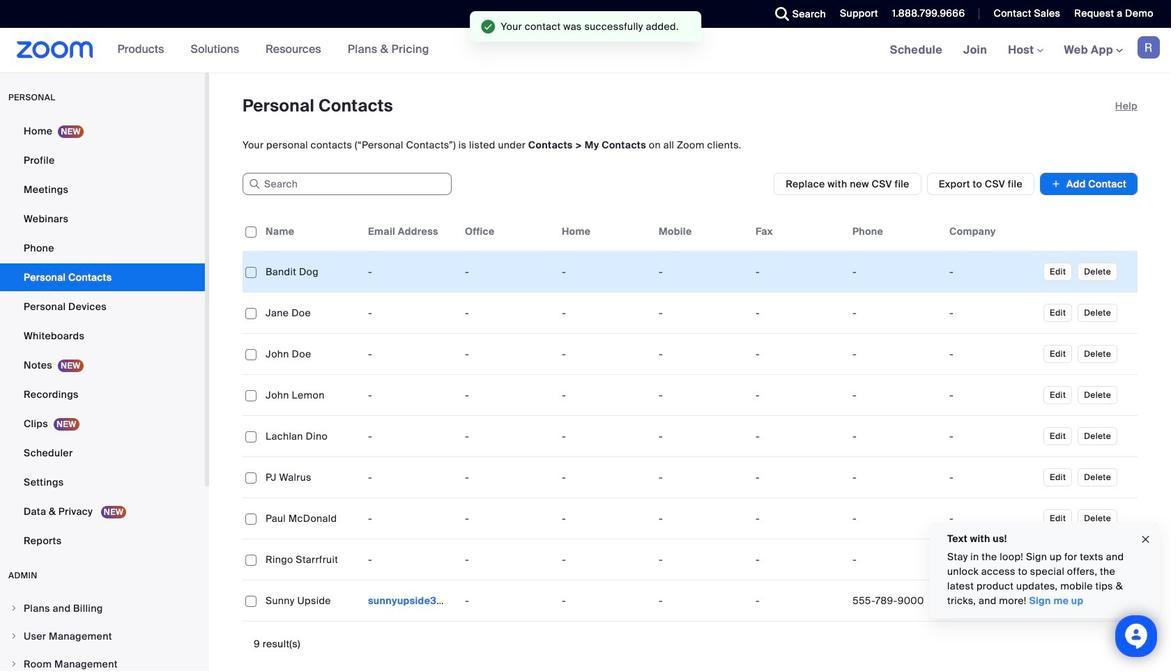 Task type: describe. For each thing, give the bounding box(es) containing it.
product information navigation
[[107, 28, 440, 73]]

admin menu menu
[[0, 595, 205, 671]]

3 menu item from the top
[[0, 651, 205, 671]]

profile picture image
[[1138, 36, 1160, 59]]

Search Contacts Input text field
[[243, 173, 452, 195]]

meetings navigation
[[880, 28, 1171, 73]]



Task type: vqa. For each thing, say whether or not it's contained in the screenshot.
success IMAGE at the top of page
yes



Task type: locate. For each thing, give the bounding box(es) containing it.
zoom logo image
[[17, 41, 93, 59]]

1 vertical spatial menu item
[[0, 623, 205, 650]]

add image
[[1051, 177, 1061, 191]]

1 vertical spatial right image
[[10, 660, 18, 669]]

right image
[[10, 632, 18, 641]]

banner
[[0, 28, 1171, 73]]

0 vertical spatial menu item
[[0, 595, 205, 622]]

cell
[[260, 258, 363, 286], [363, 258, 459, 286], [459, 258, 556, 286], [556, 258, 653, 286], [260, 299, 363, 327], [363, 299, 459, 327], [459, 299, 556, 327], [556, 299, 653, 327], [260, 340, 363, 368], [363, 340, 459, 368], [459, 340, 556, 368], [556, 340, 653, 368], [260, 381, 363, 409], [363, 381, 459, 409], [459, 381, 556, 409], [556, 381, 653, 409], [260, 422, 363, 450], [363, 422, 459, 450], [459, 422, 556, 450], [556, 422, 653, 450], [944, 546, 1041, 574], [363, 587, 459, 615], [944, 587, 1041, 615]]

menu item
[[0, 595, 205, 622], [0, 623, 205, 650], [0, 651, 205, 671]]

2 right image from the top
[[10, 660, 18, 669]]

right image up right icon
[[10, 604, 18, 613]]

right image
[[10, 604, 18, 613], [10, 660, 18, 669]]

close image
[[1140, 532, 1151, 548]]

right image for 1st menu item from the bottom of the "admin menu" menu at the left bottom
[[10, 660, 18, 669]]

1 menu item from the top
[[0, 595, 205, 622]]

application
[[243, 212, 1138, 622]]

0 vertical spatial right image
[[10, 604, 18, 613]]

2 menu item from the top
[[0, 623, 205, 650]]

right image down right icon
[[10, 660, 18, 669]]

success image
[[481, 20, 495, 33]]

1 right image from the top
[[10, 604, 18, 613]]

2 vertical spatial menu item
[[0, 651, 205, 671]]

right image for first menu item from the top of the "admin menu" menu at the left bottom
[[10, 604, 18, 613]]

personal menu menu
[[0, 117, 205, 556]]



